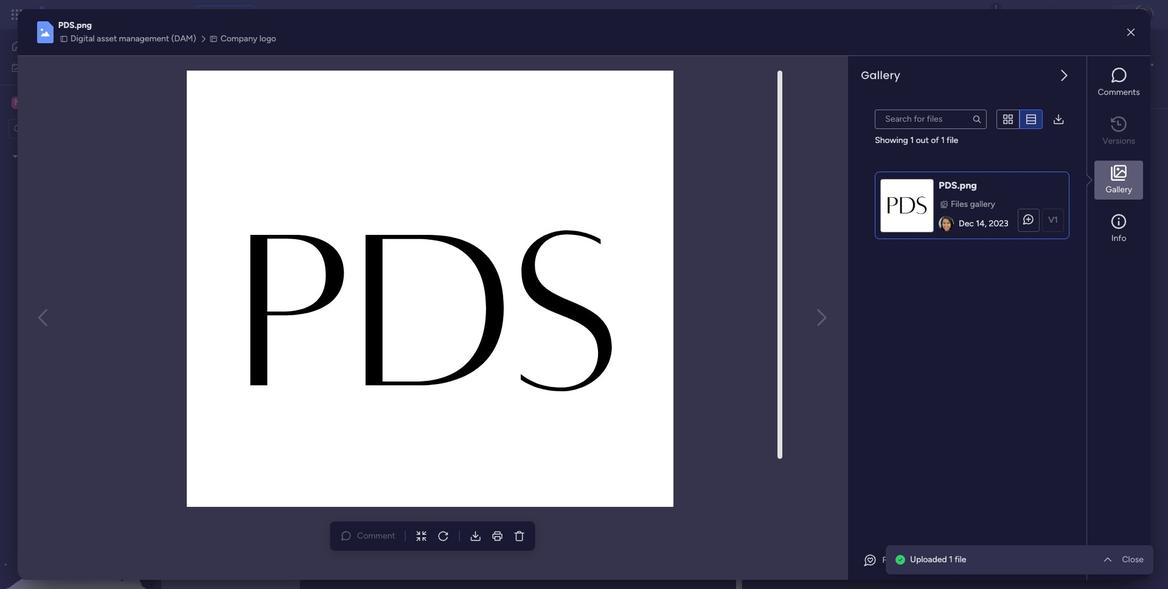 Task type: locate. For each thing, give the bounding box(es) containing it.
1 horizontal spatial (dam)
[[445, 38, 508, 66]]

showing down add file button
[[760, 149, 793, 159]]

status
[[476, 240, 501, 250]]

1 horizontal spatial logo
[[813, 58, 837, 73]]

showing 1 out of 1 file down the "add file"
[[760, 149, 843, 159]]

logo
[[260, 33, 276, 44], [813, 58, 837, 73]]

search image for search for files search box
[[927, 128, 937, 138]]

add file
[[765, 128, 795, 138]]

file inside add file button
[[783, 128, 795, 138]]

n button
[[9, 92, 121, 113]]

0 horizontal spatial files gallery button
[[760, 289, 820, 303]]

gallery layout group
[[997, 109, 1043, 129], [1079, 123, 1125, 143]]

1 vertical spatial company
[[756, 58, 810, 73]]

1 horizontal spatial gallery layout group
[[1079, 123, 1125, 143]]

out down /
[[801, 149, 813, 159]]

0 vertical spatial showing 1 out of 1 file
[[875, 135, 959, 145]]

(dam)
[[171, 33, 196, 44], [445, 38, 508, 66]]

package
[[272, 68, 304, 78]]

see
[[213, 9, 227, 19], [500, 67, 515, 77]]

here:
[[356, 68, 375, 78]]

company inside button
[[221, 33, 257, 44]]

search image
[[973, 114, 982, 124], [927, 128, 937, 138]]

files gallery button
[[939, 198, 999, 211], [760, 289, 820, 303]]

home
[[28, 41, 51, 51]]

1
[[816, 90, 819, 101], [911, 135, 914, 145], [942, 135, 945, 145], [795, 149, 798, 159], [826, 149, 829, 159], [950, 554, 953, 565]]

0 horizontal spatial company
[[221, 33, 257, 44]]

v1
[[1049, 215, 1058, 225]]

digital down monday on the top of page
[[70, 33, 95, 44]]

file
[[783, 128, 795, 138], [947, 135, 959, 145], [831, 149, 843, 159], [955, 554, 967, 565]]

management
[[123, 7, 189, 21], [119, 33, 169, 44], [307, 38, 441, 66]]

pds.png files gallery
[[762, 275, 816, 301]]

0 horizontal spatial (dam)
[[171, 33, 196, 44]]

gallery up search for files search box
[[861, 67, 901, 82]]

1 horizontal spatial files gallery button
[[939, 198, 999, 211]]

company down close image
[[756, 58, 810, 73]]

1 horizontal spatial see
[[500, 67, 515, 77]]

Owner field
[[401, 239, 433, 252]]

1 vertical spatial company logo
[[756, 58, 837, 73]]

67%
[[595, 323, 612, 334]]

showing
[[875, 135, 909, 145], [760, 149, 793, 159]]

0 vertical spatial company
[[221, 33, 257, 44]]

0 horizontal spatial james peterson image
[[939, 216, 955, 231]]

pds.png inside the "pds.png files gallery"
[[762, 275, 795, 285]]

1 vertical spatial pds.png
[[762, 275, 795, 285]]

1 vertical spatial james peterson image
[[939, 216, 955, 231]]

asset up package
[[251, 38, 302, 66]]

1 horizontal spatial gallery
[[1106, 184, 1133, 194]]

0 horizontal spatial showing
[[760, 149, 793, 159]]

0 vertical spatial search image
[[973, 114, 982, 124]]

see left more
[[500, 67, 515, 77]]

file down search for files search field at top
[[947, 135, 959, 145]]

Search for files search field
[[827, 123, 942, 143]]

0 horizontal spatial see
[[213, 9, 227, 19]]

learn
[[186, 68, 207, 78]]

file right add
[[783, 128, 795, 138]]

0 horizontal spatial search image
[[927, 128, 937, 138]]

james peterson image
[[1135, 5, 1154, 24], [939, 216, 955, 231]]

work
[[98, 7, 120, 21]]

1 vertical spatial gallery
[[1106, 184, 1133, 194]]

0 vertical spatial james peterson image
[[1135, 5, 1154, 24]]

asset
[[97, 33, 117, 44], [251, 38, 302, 66]]

0 horizontal spatial of
[[306, 68, 314, 78]]

0 horizontal spatial pds.png
[[58, 20, 92, 30]]

james peterson image right help icon
[[1135, 5, 1154, 24]]

0 horizontal spatial asset
[[97, 33, 117, 44]]

there's a configuration issue.
select which status columns will affect the progress calculation image
[[585, 388, 595, 398]]

digital asset management (dam) down monday work management
[[70, 33, 196, 44]]

1 vertical spatial gallery
[[791, 290, 816, 301]]

monday
[[54, 7, 96, 21]]

1 horizontal spatial pds.png
[[762, 275, 795, 285]]

0 horizontal spatial company logo
[[221, 33, 276, 44]]

1 vertical spatial logo
[[813, 58, 837, 73]]

0 horizontal spatial gallery
[[791, 290, 816, 301]]

1 vertical spatial search image
[[927, 128, 937, 138]]

uploaded
[[911, 554, 947, 565]]

gallery up info button
[[1106, 184, 1133, 194]]

0 vertical spatial company logo
[[221, 33, 276, 44]]

2 horizontal spatial of
[[931, 135, 939, 145]]

new
[[189, 122, 207, 132]]

subitem
[[292, 240, 324, 250]]

pds.png
[[58, 20, 92, 30], [762, 275, 795, 285]]

asset down 'work'
[[97, 33, 117, 44]]

inbox image
[[982, 9, 994, 21]]

gallery layout group left download image
[[1079, 123, 1125, 143]]

(dam) up https://youtu.be/9x6_kyyrn_e
[[445, 38, 508, 66]]

0 horizontal spatial gallery layout group
[[997, 109, 1043, 129]]

company logo up updates / 1 on the top right of page
[[756, 58, 837, 73]]

uploaded 1 file
[[911, 554, 967, 565]]

add view image
[[1142, 91, 1147, 100]]

1 horizontal spatial asset
[[251, 38, 302, 66]]

0 vertical spatial gallery
[[861, 67, 901, 82]]

0 horizontal spatial files
[[772, 290, 789, 301]]

0 vertical spatial showing
[[875, 135, 909, 145]]

gallery inside button
[[1106, 184, 1133, 194]]

2023
[[989, 219, 1009, 229]]

0 vertical spatial pds.png
[[58, 20, 92, 30]]

management inside button
[[119, 33, 169, 44]]

files
[[951, 199, 969, 209], [772, 290, 789, 301]]

show board description image
[[516, 46, 531, 58]]

0 vertical spatial gallery
[[971, 199, 996, 209]]

monday work management
[[54, 7, 189, 21]]

gallery layout group for download icon
[[997, 109, 1043, 129]]

1 horizontal spatial search image
[[973, 114, 982, 124]]

Progress field
[[543, 386, 582, 400]]

showing 1 out of 1 file down search for files search field at top
[[875, 135, 959, 145]]

0 vertical spatial out
[[916, 135, 929, 145]]

0 vertical spatial files
[[951, 199, 969, 209]]

download image
[[1053, 113, 1065, 125]]

videos
[[209, 562, 247, 578]]

gallery layout group left download icon
[[997, 109, 1043, 129]]

0 vertical spatial logo
[[260, 33, 276, 44]]

owner
[[404, 240, 430, 250]]

james peterson image left dec
[[939, 216, 955, 231]]

1 horizontal spatial showing
[[875, 135, 909, 145]]

1 vertical spatial showing 1 out of 1 file
[[760, 149, 843, 159]]

plans
[[229, 9, 250, 19]]

company down the plans at the left top of page
[[221, 33, 257, 44]]

1 horizontal spatial gallery
[[971, 199, 996, 209]]

new asset
[[189, 122, 231, 132]]

showing down search for files search field at top
[[875, 135, 909, 145]]

dec
[[959, 219, 975, 229]]

0 horizontal spatial out
[[801, 149, 813, 159]]

14,
[[977, 219, 987, 229]]

out
[[916, 135, 929, 145], [801, 149, 813, 159]]

gallery
[[971, 199, 996, 209], [791, 290, 816, 301]]

None search field
[[875, 109, 987, 129], [827, 123, 942, 143]]

of
[[306, 68, 314, 78], [931, 135, 939, 145], [816, 149, 824, 159]]

logo up this
[[260, 33, 276, 44]]

1 horizontal spatial files
[[951, 199, 969, 209]]

1 horizontal spatial company
[[756, 58, 810, 73]]

management up digital asset management (dam) button
[[123, 7, 189, 21]]

progress
[[546, 387, 579, 398]]

close
[[1123, 554, 1144, 565]]

digital up more
[[185, 38, 246, 66]]

Company logo field
[[753, 58, 1101, 74]]

1 horizontal spatial out
[[916, 135, 929, 145]]

0 vertical spatial of
[[306, 68, 314, 78]]

updates / 1
[[776, 90, 819, 101]]

company inside field
[[756, 58, 810, 73]]

dec 14, 2023
[[959, 219, 1009, 229]]

company logo down the plans at the left top of page
[[221, 33, 276, 44]]

0 horizontal spatial digital
[[70, 33, 95, 44]]

digital
[[70, 33, 95, 44], [185, 38, 246, 66]]

2 vertical spatial of
[[816, 149, 824, 159]]

out down search for files search field at top
[[916, 135, 929, 145]]

0 vertical spatial see
[[213, 9, 227, 19]]

0 horizontal spatial logo
[[260, 33, 276, 44]]

Videos field
[[206, 562, 250, 578]]

pds .png
[[939, 180, 978, 191]]

showing 1 out of 1 file
[[875, 135, 959, 145], [760, 149, 843, 159]]

1 vertical spatial files gallery button
[[760, 289, 820, 303]]

notifications image
[[955, 9, 967, 21]]

n
[[14, 97, 21, 107]]

comments
[[1098, 87, 1141, 97]]

1 horizontal spatial company logo
[[756, 58, 837, 73]]

(dam) up learn
[[171, 33, 196, 44]]

website homepage redesign, main board element
[[0, 208, 155, 229]]

logo up /
[[813, 58, 837, 73]]

close button
[[1118, 550, 1149, 570]]

digital asset management (dam), main board element
[[0, 167, 155, 187]]

management down monday work management
[[119, 33, 169, 44]]

digital asset management (dam)
[[70, 33, 196, 44], [185, 38, 508, 66]]

company
[[221, 33, 257, 44], [756, 58, 810, 73]]

option
[[0, 145, 155, 148]]

workspace image
[[12, 96, 24, 109]]

1 vertical spatial see
[[500, 67, 515, 77]]

digital asset management (dam) inside button
[[70, 33, 196, 44]]

see left the plans at the left top of page
[[213, 9, 227, 19]]

more
[[209, 68, 229, 78]]

1 vertical spatial files
[[772, 290, 789, 301]]

gallery
[[861, 67, 901, 82], [1106, 184, 1133, 194]]

company logo
[[221, 33, 276, 44], [756, 58, 837, 73]]

info button
[[1095, 209, 1144, 248]]

0 vertical spatial files gallery button
[[939, 198, 999, 211]]

updates
[[776, 90, 808, 101]]

1 horizontal spatial showing 1 out of 1 file
[[875, 135, 959, 145]]

comments button
[[1095, 63, 1144, 102]]

list box
[[0, 144, 155, 393]]

gallery layout group for download image
[[1079, 123, 1125, 143]]

see more link
[[499, 66, 538, 79]]

about
[[231, 68, 253, 78]]



Task type: describe. For each thing, give the bounding box(es) containing it.
caret down image
[[13, 152, 18, 161]]

1 vertical spatial of
[[931, 135, 939, 145]]

(dam) inside digital asset management (dam) button
[[171, 33, 196, 44]]

files inside the "pds.png files gallery"
[[772, 290, 789, 301]]

logo inside field
[[813, 58, 837, 73]]

templates
[[316, 68, 354, 78]]

home button
[[7, 37, 131, 56]]

company logo inside button
[[221, 33, 276, 44]]

pds.png for pds.png
[[58, 20, 92, 30]]

company logo inside field
[[756, 58, 837, 73]]

1 vertical spatial showing
[[760, 149, 793, 159]]

this
[[256, 68, 270, 78]]

asset inside digital asset management (dam) button
[[97, 33, 117, 44]]

add
[[765, 128, 781, 138]]

see plans
[[213, 9, 250, 19]]

Digital asset management (DAM) field
[[182, 38, 511, 66]]

more
[[517, 67, 537, 77]]

info
[[1112, 233, 1127, 243]]

new asset button
[[184, 117, 236, 137]]

Search for files search field
[[875, 109, 987, 129]]

gallery inside the "pds.png files gallery"
[[791, 290, 816, 301]]

gallery inside button
[[971, 199, 996, 209]]

see inside learn more about this package of templates here: https://youtu.be/9x6_kyyrn_e see more
[[500, 67, 515, 77]]

creative requests, main board element
[[0, 187, 155, 208]]

Status field
[[473, 239, 504, 252]]

gallery button
[[1095, 160, 1144, 199]]

none search field search for files
[[827, 123, 942, 143]]

1 inside button
[[816, 90, 819, 101]]

help image
[[1092, 9, 1104, 21]]

invite members image
[[1009, 9, 1021, 21]]

file right uploaded
[[955, 554, 967, 565]]

0 horizontal spatial showing 1 out of 1 file
[[760, 149, 843, 159]]

digital inside button
[[70, 33, 95, 44]]

/
[[810, 90, 814, 101]]

.png
[[958, 180, 978, 191]]

lottie animation element
[[0, 466, 155, 589]]

company logo button
[[208, 32, 280, 45]]

management up here:
[[307, 38, 441, 66]]

add file button
[[760, 123, 799, 143]]

digital asset management (dam) up templates
[[185, 38, 508, 66]]

feedback
[[883, 555, 920, 566]]

my work image
[[11, 62, 22, 73]]

close image
[[757, 44, 765, 53]]

pds
[[939, 180, 958, 191]]

search everything image
[[1065, 9, 1077, 21]]

1 horizontal spatial of
[[816, 149, 824, 159]]

feedback button
[[858, 551, 925, 571]]

of inside learn more about this package of templates here: https://youtu.be/9x6_kyyrn_e see more
[[306, 68, 314, 78]]

1 horizontal spatial digital
[[185, 38, 246, 66]]

see inside the see plans 'button'
[[213, 9, 227, 19]]

0 horizontal spatial gallery
[[861, 67, 901, 82]]

apps image
[[1035, 9, 1048, 21]]

updates / 1 button
[[757, 86, 819, 106]]

download image
[[1135, 127, 1147, 139]]

file down search for files search box
[[831, 149, 843, 159]]

1 vertical spatial out
[[801, 149, 813, 159]]

learn more about this package of templates here: https://youtu.be/9x6_kyyrn_e see more
[[186, 67, 537, 78]]

https://youtu.be/9x6_kyyrn_e
[[377, 68, 494, 78]]

digital asset management (dam) button
[[58, 32, 200, 45]]

pds.png for pds.png files gallery
[[762, 275, 795, 285]]

add to favorites image
[[537, 46, 549, 58]]

1 horizontal spatial james peterson image
[[1135, 5, 1154, 24]]

asset
[[209, 122, 231, 132]]

logo inside button
[[260, 33, 276, 44]]

see plans button
[[196, 5, 255, 24]]

files gallery
[[951, 199, 996, 209]]

lottie animation image
[[0, 466, 155, 589]]

search image for search for files search field at top
[[973, 114, 982, 124]]

james peterson image
[[1108, 57, 1124, 73]]

select product image
[[11, 9, 23, 21]]

1 image
[[991, 1, 1002, 14]]



Task type: vqa. For each thing, say whether or not it's contained in the screenshot.
scratch
no



